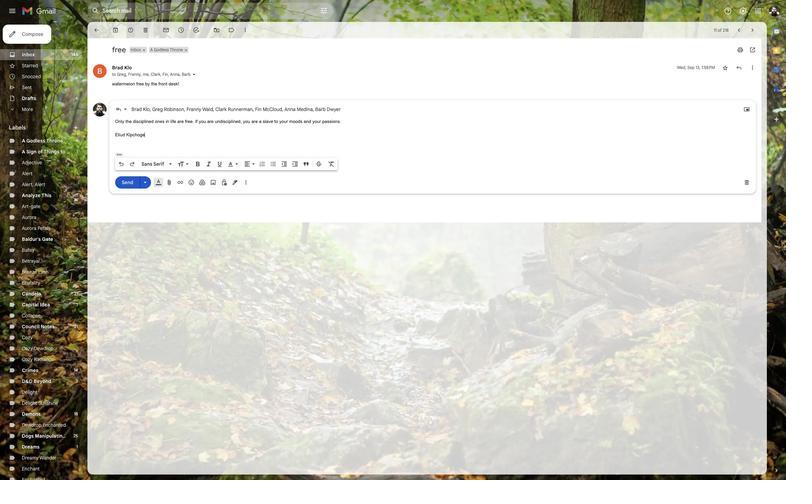 Task type: describe. For each thing, give the bounding box(es) containing it.
delete image
[[142, 27, 149, 33]]

formatting options toolbar
[[115, 158, 338, 170]]

, left dwyer
[[313, 106, 314, 112]]

, up "by"
[[149, 72, 150, 77]]

delight for delight 'link'
[[22, 389, 37, 395]]

candela link
[[22, 291, 41, 297]]

this
[[41, 192, 51, 199]]

search mail image
[[90, 5, 102, 17]]

snooze image
[[178, 27, 185, 33]]

throne for a godless throne "link"
[[46, 138, 63, 144]]

send button
[[115, 176, 140, 189]]

undisciplined,
[[215, 119, 242, 124]]

0 horizontal spatial free
[[112, 45, 126, 54]]

dreamy wander
[[22, 455, 56, 461]]

brutality link
[[22, 280, 40, 286]]

things
[[44, 149, 59, 155]]

, down brad klo
[[126, 72, 127, 77]]

1 horizontal spatial fin
[[255, 106, 262, 112]]

dogs manipulating time
[[22, 433, 78, 439]]

a
[[259, 119, 262, 124]]

cozy for cozy dewdrop
[[22, 346, 33, 352]]

bold ‪(⌘b)‬ image
[[194, 160, 201, 167]]

sans serif option
[[140, 160, 168, 167]]

2 you from the left
[[243, 119, 250, 124]]

insert link ‪(⌘k)‬ image
[[177, 179, 184, 186]]

3 are from the left
[[252, 119, 258, 124]]

a for 4
[[22, 138, 25, 144]]

1 for analyze this
[[76, 193, 78, 198]]

delight link
[[22, 389, 37, 395]]

1 for a sign of things to come
[[76, 149, 78, 154]]

undo ‪(⌘z)‬ image
[[118, 160, 125, 167]]

delight for delight sunshine
[[22, 400, 37, 406]]

disciplined
[[133, 119, 154, 124]]

more
[[22, 106, 33, 112]]

1 for baldur's gate
[[76, 237, 78, 242]]

1 horizontal spatial barb
[[315, 106, 326, 112]]

alert, alert link
[[22, 182, 45, 188]]

21 for candela
[[74, 291, 78, 296]]

art-gate link
[[22, 203, 41, 210]]

1 horizontal spatial of
[[718, 28, 722, 33]]

show details image
[[192, 72, 196, 77]]

to inside labels navigation
[[61, 149, 65, 155]]

inbox for inbox link
[[22, 52, 35, 58]]

labels
[[9, 124, 26, 131]]

insert photo image
[[210, 179, 217, 186]]

sans serif
[[142, 161, 164, 167]]

brad klo , greg robinson , franny wald , clark runnerman , fin mccloud , anna medina , barb dwyer
[[132, 106, 341, 112]]

runnerman
[[228, 106, 253, 112]]

cozy radiance
[[22, 357, 54, 363]]

not starred image
[[722, 64, 729, 71]]

cozy for cozy link
[[22, 335, 33, 341]]

enchant
[[22, 466, 40, 472]]

time
[[67, 433, 78, 439]]

gate
[[42, 236, 53, 242]]

1 horizontal spatial clark
[[216, 106, 227, 112]]

sign
[[26, 149, 37, 155]]

delight sunshine link
[[22, 400, 58, 406]]

a for 1
[[22, 149, 25, 155]]

2 are from the left
[[207, 119, 214, 124]]

council notes link
[[22, 324, 54, 330]]

, left the medina
[[282, 106, 284, 112]]

1 for dreams
[[76, 444, 78, 449]]

in
[[166, 119, 169, 124]]

sunshine
[[38, 400, 58, 406]]

dreamy wander link
[[22, 455, 56, 461]]

passions.
[[322, 119, 341, 124]]

italic ‪(⌘i)‬ image
[[205, 160, 212, 167]]

Not starred checkbox
[[722, 64, 729, 71]]

cozy radiance link
[[22, 357, 54, 363]]

aurora for aurora petals
[[22, 225, 36, 231]]

beyond
[[34, 378, 51, 385]]

radiance
[[34, 357, 54, 363]]

analyze this link
[[22, 192, 51, 199]]

aurora for the aurora link
[[22, 214, 36, 220]]

bulleted list ‪(⌘⇧8)‬ image
[[270, 160, 277, 167]]

capital idea link
[[22, 302, 50, 308]]

145
[[71, 52, 78, 57]]

1 you from the left
[[199, 119, 206, 124]]

, up disciplined
[[150, 106, 151, 112]]

cozy dewdrop
[[22, 346, 54, 352]]

11 of 218
[[714, 28, 729, 33]]

brad klo
[[112, 65, 132, 71]]

remove formatting ‪(⌘\)‬ image
[[328, 160, 335, 167]]

0 vertical spatial clark
[[151, 72, 160, 77]]

art-
[[22, 203, 31, 210]]

redo ‪(⌘y)‬ image
[[129, 160, 136, 167]]

1 your from the left
[[279, 119, 288, 124]]

13,
[[696, 65, 701, 70]]

a inside button
[[150, 47, 153, 52]]

strikethrough ‪(⌘⇧x)‬ image
[[315, 160, 322, 167]]

starred link
[[22, 63, 38, 69]]

come
[[67, 149, 80, 155]]

settings image
[[739, 7, 748, 15]]

adjective link
[[22, 160, 42, 166]]

Message Body text field
[[115, 118, 751, 147]]

brutality
[[22, 280, 40, 286]]

sep
[[688, 65, 695, 70]]

breeze lush
[[22, 269, 49, 275]]

more image
[[242, 27, 249, 33]]

wed, sep 13, 1:58 pm cell
[[677, 64, 715, 71]]

eliud kipchoge
[[115, 132, 145, 137]]

alert,
[[22, 182, 34, 188]]

sent
[[22, 84, 32, 91]]

0 vertical spatial barb
[[182, 72, 191, 77]]

starred
[[22, 63, 38, 69]]

throne for a godless throne button
[[170, 47, 183, 52]]

wed,
[[677, 65, 687, 70]]

council notes
[[22, 324, 54, 330]]

only
[[115, 119, 124, 124]]

aurora petals link
[[22, 225, 51, 231]]

dogs manipulating time link
[[22, 433, 78, 439]]

dogs
[[22, 433, 34, 439]]

sent link
[[22, 84, 32, 91]]

collapse link
[[22, 313, 41, 319]]

baldur's
[[22, 236, 41, 242]]

compose
[[22, 31, 43, 37]]

back to inbox image
[[93, 27, 100, 33]]

dewdrop enchanted
[[22, 422, 66, 428]]

quote ‪(⌘⇧9)‬ image
[[303, 160, 310, 167]]

d&d beyond
[[22, 378, 51, 385]]

1 horizontal spatial greg
[[152, 106, 163, 112]]

delight sunshine
[[22, 400, 58, 406]]

0 vertical spatial alert
[[22, 171, 32, 177]]

klo for brad klo
[[124, 65, 132, 71]]

14
[[74, 368, 78, 373]]

watermelon free by the front desk!
[[112, 81, 179, 86]]

to inside message body text field
[[275, 119, 278, 124]]

manipulating
[[35, 433, 65, 439]]

candela
[[22, 291, 41, 297]]

eliud
[[115, 132, 125, 137]]



Task type: vqa. For each thing, say whether or not it's contained in the screenshot.
the rightmost the Greg
yes



Task type: locate. For each thing, give the bounding box(es) containing it.
1 vertical spatial cozy
[[22, 346, 33, 352]]

1 vertical spatial barb
[[315, 106, 326, 112]]

cozy link
[[22, 335, 33, 341]]

of inside labels navigation
[[38, 149, 43, 155]]

dewdrop enchanted link
[[22, 422, 66, 428]]

1 vertical spatial throne
[[46, 138, 63, 144]]

0 horizontal spatial brad
[[112, 65, 123, 71]]

inbox up starred link
[[22, 52, 35, 58]]

0 horizontal spatial inbox
[[22, 52, 35, 58]]

2 cozy from the top
[[22, 346, 33, 352]]

delight down delight 'link'
[[22, 400, 37, 406]]

, left me
[[141, 72, 142, 77]]

delight down d&d
[[22, 389, 37, 395]]

ballsy
[[22, 247, 35, 253]]

godless down mark as unread image
[[154, 47, 169, 52]]

1 vertical spatial of
[[38, 149, 43, 155]]

ballsy link
[[22, 247, 35, 253]]

free left "by"
[[136, 81, 144, 86]]

1 down 25
[[76, 444, 78, 449]]

greg up ones
[[152, 106, 163, 112]]

inbox button
[[129, 47, 142, 53]]

0 vertical spatial cozy
[[22, 335, 33, 341]]

to down brad klo
[[112, 72, 116, 77]]

godless up sign
[[26, 138, 45, 144]]

alert link
[[22, 171, 32, 177]]

throne up things
[[46, 138, 63, 144]]

a godless throne for a godless throne button
[[150, 47, 183, 52]]

alert, alert
[[22, 182, 45, 188]]

3 1 from the top
[[76, 237, 78, 242]]

insert signature image
[[232, 179, 239, 186]]

a sign of things to come link
[[22, 149, 80, 155]]

21
[[74, 291, 78, 296], [74, 324, 78, 329]]

a right inbox button
[[150, 47, 153, 52]]

2 vertical spatial cozy
[[22, 357, 33, 363]]

analyze this
[[22, 192, 51, 199]]

art-gate
[[22, 203, 41, 210]]

inbox for inbox button
[[131, 47, 141, 52]]

Search mail text field
[[103, 8, 301, 14]]

type of response image
[[115, 106, 122, 113]]

drafts
[[22, 95, 36, 102]]

aurora link
[[22, 214, 36, 220]]

brad for brad klo , greg robinson , franny wald , clark runnerman , fin mccloud , anna medina , barb dwyer
[[132, 106, 142, 112]]

0 vertical spatial godless
[[154, 47, 169, 52]]

to right slave
[[275, 119, 278, 124]]

baldur's gate link
[[22, 236, 53, 242]]

0 vertical spatial dewdrop
[[34, 346, 54, 352]]

alert up alert,
[[22, 171, 32, 177]]

,
[[126, 72, 127, 77], [141, 72, 142, 77], [149, 72, 150, 77], [160, 72, 162, 77], [168, 72, 169, 77], [180, 72, 181, 77], [150, 106, 151, 112], [184, 106, 185, 112], [213, 106, 214, 112], [253, 106, 254, 112], [282, 106, 284, 112], [313, 106, 314, 112]]

1 vertical spatial the
[[126, 119, 132, 124]]

1 vertical spatial free
[[136, 81, 144, 86]]

free.
[[185, 119, 194, 124]]

wed, sep 13, 1:58 pm
[[677, 65, 715, 70]]

send
[[122, 179, 133, 186]]

fin up front
[[163, 72, 168, 77]]

4 1 from the top
[[76, 302, 78, 307]]

dewdrop up the radiance
[[34, 346, 54, 352]]

older image
[[750, 27, 756, 33]]

underline ‪(⌘u)‬ image
[[216, 161, 223, 168]]

are left 'a'
[[252, 119, 258, 124]]

betrayal link
[[22, 258, 40, 264]]

barb left dwyer
[[315, 106, 326, 112]]

life
[[171, 119, 176, 124]]

1 horizontal spatial a godless throne
[[150, 47, 183, 52]]

numbered list ‪(⌘⇧7)‬ image
[[259, 160, 266, 167]]

0 horizontal spatial a godless throne
[[22, 138, 63, 144]]

enchant link
[[22, 466, 40, 472]]

drafts link
[[22, 95, 36, 102]]

labels heading
[[9, 124, 72, 131]]

a
[[150, 47, 153, 52], [22, 138, 25, 144], [22, 149, 25, 155]]

a godless throne down mark as unread image
[[150, 47, 183, 52]]

the right "by"
[[151, 81, 157, 86]]

alert up analyze this link
[[35, 182, 45, 188]]

your right and
[[313, 119, 321, 124]]

aurora
[[22, 214, 36, 220], [22, 225, 36, 231]]

toggle confidential mode image
[[221, 179, 228, 186]]

1 for capital idea
[[76, 302, 78, 307]]

collapse
[[22, 313, 41, 319]]

1
[[76, 149, 78, 154], [76, 193, 78, 198], [76, 237, 78, 242], [76, 302, 78, 307], [76, 444, 78, 449]]

1 horizontal spatial inbox
[[131, 47, 141, 52]]

petals
[[38, 225, 51, 231]]

0 horizontal spatial greg
[[117, 72, 126, 77]]

0 vertical spatial anna
[[170, 72, 180, 77]]

alert
[[22, 171, 32, 177], [35, 182, 45, 188]]

more send options image
[[142, 179, 149, 186]]

ones
[[155, 119, 165, 124]]

lush
[[38, 269, 49, 275]]

dewdrop down the demons link
[[22, 422, 41, 428]]

show trimmed content image
[[115, 153, 123, 156]]

aurora down art-gate
[[22, 214, 36, 220]]

a sign of things to come
[[22, 149, 80, 155]]

are down wald
[[207, 119, 214, 124]]

0 horizontal spatial you
[[199, 119, 206, 124]]

wald
[[202, 106, 213, 112]]

by
[[145, 81, 150, 86]]

of
[[718, 28, 722, 33], [38, 149, 43, 155]]

godless inside labels navigation
[[26, 138, 45, 144]]

free
[[112, 45, 126, 54], [136, 81, 144, 86]]

cozy
[[22, 335, 33, 341], [22, 346, 33, 352], [22, 357, 33, 363]]

add to tasks image
[[193, 27, 200, 33]]

clark right wald
[[216, 106, 227, 112]]

1 right this
[[76, 193, 78, 198]]

newer image
[[736, 27, 743, 33]]

1 horizontal spatial godless
[[154, 47, 169, 52]]

0 vertical spatial the
[[151, 81, 157, 86]]

moods
[[289, 119, 303, 124]]

godless for a godless throne "link"
[[26, 138, 45, 144]]

, left mccloud
[[253, 106, 254, 112]]

archive image
[[112, 27, 119, 33]]

support image
[[724, 7, 733, 15]]

demons link
[[22, 411, 41, 417]]

0 vertical spatial throne
[[170, 47, 183, 52]]

2 vertical spatial a
[[22, 149, 25, 155]]

1 right gate
[[76, 237, 78, 242]]

franny up if
[[187, 106, 201, 112]]

218
[[723, 28, 729, 33]]

front
[[159, 81, 167, 86]]

throne inside button
[[170, 47, 183, 52]]

1 vertical spatial to
[[275, 119, 278, 124]]

1 aurora from the top
[[22, 214, 36, 220]]

a godless throne inside labels navigation
[[22, 138, 63, 144]]

2 aurora from the top
[[22, 225, 36, 231]]

fin up 'a'
[[255, 106, 262, 112]]

inbox inside labels navigation
[[22, 52, 35, 58]]

of right 11
[[718, 28, 722, 33]]

dewdrop
[[34, 346, 54, 352], [22, 422, 41, 428]]

1 are from the left
[[177, 119, 184, 124]]

wander
[[40, 455, 56, 461]]

aurora down the aurora link
[[22, 225, 36, 231]]

1 vertical spatial a
[[22, 138, 25, 144]]

21 for council notes
[[74, 324, 78, 329]]

are
[[177, 119, 184, 124], [207, 119, 214, 124], [252, 119, 258, 124]]

enchanted
[[43, 422, 66, 428]]

1 vertical spatial a godless throne
[[22, 138, 63, 144]]

0 horizontal spatial godless
[[26, 138, 45, 144]]

brad up disciplined
[[132, 106, 142, 112]]

dreams
[[22, 444, 40, 450]]

the inside message body text field
[[126, 119, 132, 124]]

godless inside a godless throne button
[[154, 47, 169, 52]]

0 horizontal spatial to
[[61, 149, 65, 155]]

anna up moods
[[285, 106, 296, 112]]

1 vertical spatial clark
[[216, 106, 227, 112]]

baldur's gate
[[22, 236, 53, 242]]

more options image
[[244, 179, 248, 186]]

advanced search options image
[[317, 4, 331, 17]]

the right only
[[126, 119, 132, 124]]

0 vertical spatial delight
[[22, 389, 37, 395]]

labels navigation
[[0, 22, 88, 480]]

0 vertical spatial free
[[112, 45, 126, 54]]

0 horizontal spatial throne
[[46, 138, 63, 144]]

2 delight from the top
[[22, 400, 37, 406]]

crimes
[[22, 367, 38, 374]]

1 vertical spatial aurora
[[22, 225, 36, 231]]

3
[[76, 379, 78, 384]]

inbox down report spam icon
[[131, 47, 141, 52]]

a down labels
[[22, 138, 25, 144]]

None search field
[[88, 3, 334, 19]]

0 horizontal spatial alert
[[22, 171, 32, 177]]

0 horizontal spatial your
[[279, 119, 288, 124]]

1 vertical spatial greg
[[152, 106, 163, 112]]

0 horizontal spatial anna
[[170, 72, 180, 77]]

1 horizontal spatial to
[[112, 72, 116, 77]]

indent less ‪(⌘[)‬ image
[[281, 160, 288, 167]]

a godless throne down labels 'heading'
[[22, 138, 63, 144]]

1 cozy from the top
[[22, 335, 33, 341]]

crimes link
[[22, 367, 38, 374]]

0 horizontal spatial are
[[177, 119, 184, 124]]

1 vertical spatial brad
[[132, 106, 142, 112]]

0 vertical spatial of
[[718, 28, 722, 33]]

a godless throne button
[[149, 47, 184, 53]]

anna up desk! at the top left of page
[[170, 72, 180, 77]]

indent more ‪(⌘])‬ image
[[292, 160, 299, 167]]

throne down snooze icon on the left
[[170, 47, 183, 52]]

your left moods
[[279, 119, 288, 124]]

a left sign
[[22, 149, 25, 155]]

cozy down cozy link
[[22, 346, 33, 352]]

0 vertical spatial aurora
[[22, 214, 36, 220]]

1 delight from the top
[[22, 389, 37, 395]]

0 horizontal spatial of
[[38, 149, 43, 155]]

1 vertical spatial 21
[[74, 324, 78, 329]]

2 horizontal spatial to
[[275, 119, 278, 124]]

brad for brad klo
[[112, 65, 123, 71]]

1 vertical spatial delight
[[22, 400, 37, 406]]

0 vertical spatial a
[[150, 47, 153, 52]]

mccloud
[[263, 106, 282, 112]]

0 vertical spatial greg
[[117, 72, 126, 77]]

franny left me
[[128, 72, 141, 77]]

0 horizontal spatial klo
[[124, 65, 132, 71]]

0 vertical spatial a godless throne
[[150, 47, 183, 52]]

snoozed link
[[22, 73, 41, 80]]

1 horizontal spatial franny
[[187, 106, 201, 112]]

1 vertical spatial fin
[[255, 106, 262, 112]]

2 vertical spatial to
[[61, 149, 65, 155]]

, up free.
[[184, 106, 185, 112]]

main menu image
[[8, 7, 16, 15]]

brad up the "watermelon"
[[112, 65, 123, 71]]

mark as unread image
[[163, 27, 170, 33]]

1 1 from the top
[[76, 149, 78, 154]]

1 horizontal spatial brad
[[132, 106, 142, 112]]

0 horizontal spatial franny
[[128, 72, 141, 77]]

medina
[[297, 106, 313, 112]]

throne inside labels navigation
[[46, 138, 63, 144]]

insert emoji ‪(⌘⇧2)‬ image
[[188, 179, 195, 186]]

1 horizontal spatial you
[[243, 119, 250, 124]]

free left inbox button
[[112, 45, 126, 54]]

, left show details icon
[[180, 72, 181, 77]]

d&d beyond link
[[22, 378, 51, 385]]

delight
[[22, 389, 37, 395], [22, 400, 37, 406]]

anna
[[170, 72, 180, 77], [285, 106, 296, 112]]

0 horizontal spatial barb
[[182, 72, 191, 77]]

3 cozy from the top
[[22, 357, 33, 363]]

serif
[[154, 161, 164, 167]]

inbox inside inbox button
[[131, 47, 141, 52]]

robinson
[[164, 106, 184, 112]]

1 vertical spatial alert
[[35, 182, 45, 188]]

of right sign
[[38, 149, 43, 155]]

brad
[[112, 65, 123, 71], [132, 106, 142, 112]]

clark right me
[[151, 72, 160, 77]]

1 horizontal spatial throne
[[170, 47, 183, 52]]

discard draft ‪(⌘⇧d)‬ image
[[744, 179, 751, 186]]

godless for a godless throne button
[[154, 47, 169, 52]]

klo up disciplined
[[143, 106, 150, 112]]

1 down 4
[[76, 149, 78, 154]]

2 1 from the top
[[76, 193, 78, 198]]

1:58 pm
[[702, 65, 715, 70]]

5 1 from the top
[[76, 444, 78, 449]]

0 horizontal spatial fin
[[163, 72, 168, 77]]

insert files using drive image
[[199, 179, 206, 186]]

0 vertical spatial to
[[112, 72, 116, 77]]

to left come
[[61, 149, 65, 155]]

you down the runnerman at left top
[[243, 119, 250, 124]]

you right if
[[199, 119, 206, 124]]

labels image
[[228, 27, 235, 33]]

dwyer
[[327, 106, 341, 112]]

capital idea
[[22, 302, 50, 308]]

throne
[[170, 47, 183, 52], [46, 138, 63, 144]]

to
[[112, 72, 116, 77], [275, 119, 278, 124], [61, 149, 65, 155]]

1 horizontal spatial anna
[[285, 106, 296, 112]]

1 vertical spatial klo
[[143, 106, 150, 112]]

4
[[76, 138, 78, 143]]

cozy down council
[[22, 335, 33, 341]]

1 vertical spatial dewdrop
[[22, 422, 41, 428]]

1 21 from the top
[[74, 291, 78, 296]]

1 horizontal spatial klo
[[143, 106, 150, 112]]

2 21 from the top
[[74, 324, 78, 329]]

7
[[76, 96, 78, 101]]

1 vertical spatial godless
[[26, 138, 45, 144]]

1 vertical spatial anna
[[285, 106, 296, 112]]

1 horizontal spatial your
[[313, 119, 321, 124]]

gmail image
[[22, 4, 59, 18]]

a godless throne inside button
[[150, 47, 183, 52]]

, up front
[[160, 72, 162, 77]]

franny
[[128, 72, 141, 77], [187, 106, 201, 112]]

barb left show details icon
[[182, 72, 191, 77]]

gate
[[31, 203, 41, 210]]

2 your from the left
[[313, 119, 321, 124]]

0 vertical spatial fin
[[163, 72, 168, 77]]

if
[[195, 119, 198, 124]]

report spam image
[[127, 27, 134, 33]]

0 horizontal spatial the
[[126, 119, 132, 124]]

are right life
[[177, 119, 184, 124]]

0 vertical spatial 21
[[74, 291, 78, 296]]

, up desk! at the top left of page
[[168, 72, 169, 77]]

0 vertical spatial franny
[[128, 72, 141, 77]]

1 horizontal spatial alert
[[35, 182, 45, 188]]

cozy up the crimes "link"
[[22, 357, 33, 363]]

a godless throne for a godless throne "link"
[[22, 138, 63, 144]]

0 vertical spatial klo
[[124, 65, 132, 71]]

greg down brad klo
[[117, 72, 126, 77]]

1 horizontal spatial are
[[207, 119, 214, 124]]

d&d
[[22, 378, 32, 385]]

klo for brad klo , greg robinson , franny wald , clark runnerman , fin mccloud , anna medina , barb dwyer
[[143, 106, 150, 112]]

1 horizontal spatial free
[[136, 81, 144, 86]]

move to image
[[213, 27, 220, 33]]

attach files image
[[166, 179, 173, 186]]

compose button
[[3, 25, 51, 44]]

1 horizontal spatial the
[[151, 81, 157, 86]]

1 right idea
[[76, 302, 78, 307]]

1 vertical spatial franny
[[187, 106, 201, 112]]

tab list
[[767, 22, 787, 456]]

cozy for cozy radiance
[[22, 357, 33, 363]]

a godless throne
[[150, 47, 183, 52], [22, 138, 63, 144]]

18
[[74, 412, 78, 417]]

0 vertical spatial brad
[[112, 65, 123, 71]]

clark
[[151, 72, 160, 77], [216, 106, 227, 112]]

2 horizontal spatial are
[[252, 119, 258, 124]]

, up only the disciplined ones in life are free. if you are undisciplined, you are a slave to your moods and your passions.
[[213, 106, 214, 112]]

0 horizontal spatial clark
[[151, 72, 160, 77]]

klo up the "watermelon"
[[124, 65, 132, 71]]



